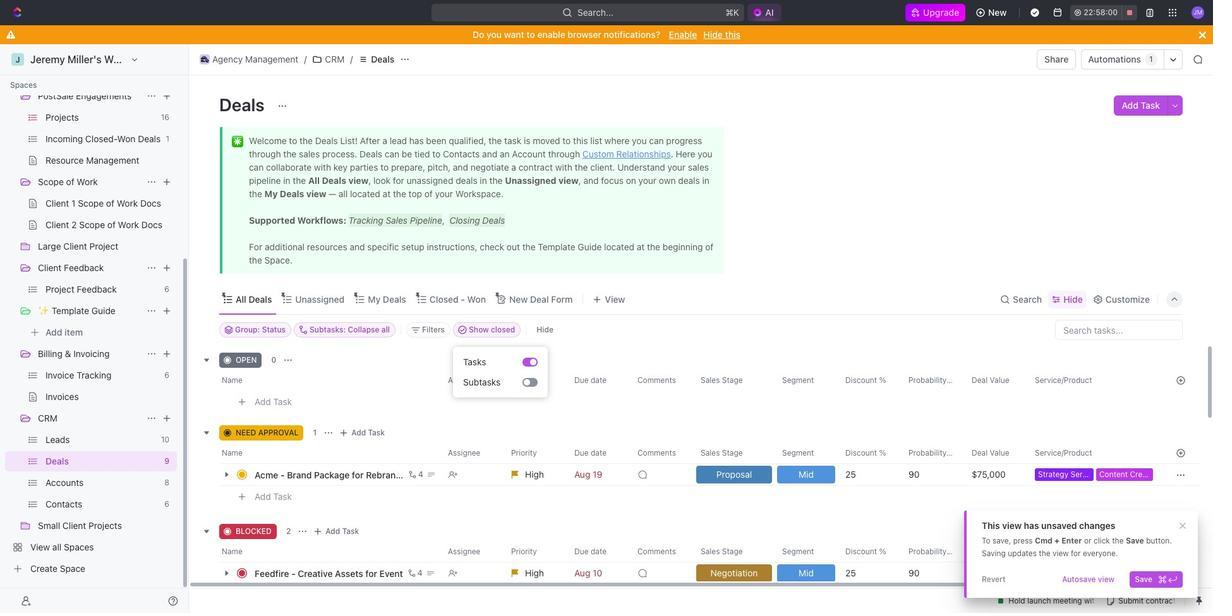 Task type: describe. For each thing, give the bounding box(es) containing it.
management inside tree
[[63, 69, 117, 80]]

add up 'feedfire - creative assets for event'
[[326, 527, 340, 536]]

⌘k
[[726, 7, 740, 18]]

task down 'acme'
[[273, 491, 292, 502]]

invoicing
[[73, 348, 110, 359]]

all deals
[[236, 294, 272, 304]]

scope of work
[[38, 176, 98, 187]]

1 horizontal spatial the
[[1113, 536, 1124, 546]]

revert button
[[977, 571, 1011, 588]]

share
[[1045, 54, 1069, 64]]

4 button for feedfire - creative assets for event
[[406, 567, 425, 580]]

form
[[551, 294, 573, 304]]

press
[[1014, 536, 1033, 546]]

view for this
[[1003, 520, 1022, 531]]

closed - won
[[430, 294, 486, 304]]

spaces
[[10, 80, 37, 90]]

1 vertical spatial 1
[[313, 428, 317, 437]]

25 button for $75,000
[[838, 463, 901, 486]]

add task up approval
[[255, 396, 292, 407]]

save,
[[993, 536, 1012, 546]]

25 for $75,000
[[846, 469, 856, 480]]

25 for $27,000
[[846, 568, 856, 578]]

click
[[1094, 536, 1111, 546]]

subtasks
[[463, 377, 501, 387]]

1 horizontal spatial agency management
[[212, 54, 299, 64]]

add down automations
[[1122, 100, 1139, 111]]

task down automations
[[1141, 100, 1161, 111]]

closed - won link
[[427, 290, 486, 308]]

my
[[368, 294, 381, 304]]

new button
[[971, 3, 1015, 23]]

1 horizontal spatial hide
[[704, 29, 723, 40]]

template
[[52, 305, 89, 316]]

updates
[[1008, 549, 1037, 558]]

do you want to enable browser notifications? enable hide this
[[473, 29, 741, 40]]

my deals
[[368, 294, 406, 304]]

1 horizontal spatial crm
[[325, 54, 345, 64]]

approval
[[258, 428, 299, 437]]

open
[[236, 355, 257, 365]]

postsale engagements link
[[38, 86, 142, 106]]

this
[[982, 520, 1000, 531]]

unsaved
[[1042, 520, 1078, 531]]

won
[[468, 294, 486, 304]]

unassigned link
[[293, 290, 345, 308]]

subtasks button
[[458, 372, 523, 393]]

automations
[[1089, 54, 1142, 64]]

need approval
[[236, 428, 299, 437]]

button.
[[1147, 536, 1172, 546]]

90 for $27,000
[[909, 568, 920, 578]]

cmd
[[1035, 536, 1053, 546]]

show
[[469, 325, 489, 334]]

hide inside hide button
[[537, 325, 554, 334]]

25 button for $27,000
[[838, 562, 901, 585]]

add task button up rebranding
[[336, 425, 390, 441]]

deals inside all deals "link"
[[249, 294, 272, 304]]

saving
[[982, 549, 1006, 558]]

postsale
[[38, 90, 74, 101]]

client feedback
[[38, 262, 104, 273]]

need
[[236, 428, 256, 437]]

add up need approval
[[255, 396, 271, 407]]

new deal form
[[509, 294, 573, 304]]

add up the acme - brand package for rebranding on the left bottom of page
[[352, 428, 366, 437]]

client
[[38, 262, 62, 273]]

guide
[[92, 305, 116, 316]]

add task up rebranding
[[352, 428, 385, 437]]

for for $75,000
[[352, 469, 364, 480]]

1 / from the left
[[304, 54, 307, 64]]

deals link
[[355, 52, 398, 67]]

autosave view button
[[1058, 571, 1120, 588]]

add task button up approval
[[249, 394, 297, 410]]

4 for feedfire - creative assets for event
[[418, 568, 423, 578]]

changes
[[1080, 520, 1116, 531]]

save inside this view has unsaved changes to save, press cmd + enter or click the save button. saving updates the view for everyone.
[[1126, 536, 1145, 546]]

or
[[1085, 536, 1092, 546]]

autosave view
[[1063, 575, 1115, 584]]

Search tasks... text field
[[1056, 320, 1183, 339]]

✨ template guide link
[[38, 301, 142, 321]]

1 horizontal spatial business time image
[[201, 56, 209, 63]]

90 for $75,000
[[909, 469, 920, 480]]

closed
[[430, 294, 459, 304]]

browser
[[568, 29, 602, 40]]

add task up assets
[[326, 527, 359, 536]]

want
[[504, 29, 525, 40]]

0 horizontal spatial agency management link
[[30, 64, 174, 85]]

deals inside my deals link
[[383, 294, 406, 304]]

enter
[[1062, 536, 1082, 546]]

billing
[[38, 348, 62, 359]]

upgrade
[[923, 7, 960, 18]]

enable
[[669, 29, 697, 40]]

brand
[[287, 469, 312, 480]]

task up assets
[[342, 527, 359, 536]]

search...
[[578, 7, 614, 18]]

scope
[[38, 176, 64, 187]]

billing & invoicing
[[38, 348, 110, 359]]

autosave
[[1063, 575, 1096, 584]]

package
[[314, 469, 350, 480]]

✨
[[38, 305, 49, 316]]

of
[[66, 176, 74, 187]]

view for autosave
[[1098, 575, 1115, 584]]

2
[[286, 527, 291, 536]]

hide inside hide dropdown button
[[1064, 294, 1083, 304]]

postsale engagements
[[38, 90, 132, 101]]

tasks button
[[458, 352, 523, 372]]

4 button for acme - brand package for rebranding
[[406, 468, 425, 481]]

tasks
[[463, 356, 486, 367]]

save button
[[1130, 571, 1183, 588]]

feedback
[[64, 262, 104, 273]]

blocked
[[236, 527, 272, 536]]



Task type: vqa. For each thing, say whether or not it's contained in the screenshot.
Agency Management within the tree
yes



Task type: locate. For each thing, give the bounding box(es) containing it.
0 horizontal spatial view
[[1003, 520, 1022, 531]]

1 vertical spatial 4 button
[[406, 567, 425, 580]]

1 vertical spatial view
[[1053, 549, 1069, 558]]

0 vertical spatial 4
[[419, 470, 424, 479]]

1 vertical spatial new
[[509, 294, 528, 304]]

for right package
[[352, 469, 364, 480]]

the right the click at right bottom
[[1113, 536, 1124, 546]]

0 vertical spatial -
[[461, 294, 465, 304]]

4 right rebranding
[[419, 470, 424, 479]]

agency management inside tree
[[30, 69, 117, 80]]

2 25 from the top
[[846, 568, 856, 578]]

1 horizontal spatial new
[[989, 7, 1007, 18]]

1 vertical spatial 90
[[909, 568, 920, 578]]

all deals link
[[233, 290, 272, 308]]

- for acme
[[281, 469, 285, 480]]

1 vertical spatial 90 button
[[901, 562, 965, 585]]

1 right automations
[[1150, 54, 1154, 64]]

90 button left $27,000
[[901, 562, 965, 585]]

agency management link
[[197, 52, 302, 67], [30, 64, 174, 85]]

1 horizontal spatial agency management link
[[197, 52, 302, 67]]

1 vertical spatial the
[[1039, 549, 1051, 558]]

90 button for $75,000
[[901, 463, 965, 486]]

1 25 button from the top
[[838, 463, 901, 486]]

1 right approval
[[313, 428, 317, 437]]

4 for acme - brand package for rebranding
[[419, 470, 424, 479]]

0 vertical spatial 90 button
[[901, 463, 965, 486]]

search
[[1013, 294, 1042, 304]]

this
[[725, 29, 741, 40]]

add task
[[1122, 100, 1161, 111], [255, 396, 292, 407], [352, 428, 385, 437], [255, 491, 292, 502], [326, 527, 359, 536]]

for down the enter
[[1071, 549, 1081, 558]]

1 vertical spatial for
[[1071, 549, 1081, 558]]

90 button for $27,000
[[901, 562, 965, 585]]

customize button
[[1090, 290, 1154, 308]]

crm link
[[309, 52, 348, 67], [38, 408, 142, 429]]

revert
[[982, 575, 1006, 584]]

customize
[[1106, 294, 1150, 304]]

upgrade link
[[906, 4, 966, 21]]

acme - brand package for rebranding
[[255, 469, 414, 480]]

assets
[[335, 568, 363, 579]]

0 vertical spatial the
[[1113, 536, 1124, 546]]

this view has unsaved changes to save, press cmd + enter or click the save button. saving updates the view for everyone.
[[982, 520, 1172, 558]]

deals
[[371, 54, 395, 64], [219, 94, 268, 115], [249, 294, 272, 304], [383, 294, 406, 304]]

0 vertical spatial management
[[245, 54, 299, 64]]

search button
[[997, 290, 1046, 308]]

business time image
[[201, 56, 209, 63], [13, 71, 22, 78]]

0 vertical spatial new
[[989, 7, 1007, 18]]

2 horizontal spatial for
[[1071, 549, 1081, 558]]

save left "button." on the bottom
[[1126, 536, 1145, 546]]

2 vertical spatial view
[[1098, 575, 1115, 584]]

1 vertical spatial management
[[63, 69, 117, 80]]

hide down the new deal form link
[[537, 325, 554, 334]]

1 horizontal spatial for
[[366, 568, 377, 579]]

0 horizontal spatial crm
[[38, 413, 57, 424]]

view up save,
[[1003, 520, 1022, 531]]

deal
[[530, 294, 549, 304]]

1 vertical spatial business time image
[[13, 71, 22, 78]]

add task down automations
[[1122, 100, 1161, 111]]

1 90 from the top
[[909, 469, 920, 480]]

2 25 button from the top
[[838, 562, 901, 585]]

save inside button
[[1135, 575, 1153, 584]]

0 vertical spatial save
[[1126, 536, 1145, 546]]

0 vertical spatial agency management
[[212, 54, 299, 64]]

add task button up 'feedfire - creative assets for event'
[[311, 524, 364, 539]]

0
[[271, 355, 276, 365]]

0 horizontal spatial agency
[[30, 69, 61, 80]]

✨ template guide
[[38, 305, 116, 316]]

deals inside deals link
[[371, 54, 395, 64]]

- left won
[[461, 294, 465, 304]]

-
[[461, 294, 465, 304], [281, 469, 285, 480], [292, 568, 296, 579]]

2 90 button from the top
[[901, 562, 965, 585]]

2 / from the left
[[350, 54, 353, 64]]

1
[[1150, 54, 1154, 64], [313, 428, 317, 437]]

0 vertical spatial 90
[[909, 469, 920, 480]]

new for new
[[989, 7, 1007, 18]]

0 vertical spatial business time image
[[201, 56, 209, 63]]

crm inside sidebar navigation
[[38, 413, 57, 424]]

1 horizontal spatial 1
[[1150, 54, 1154, 64]]

for inside this view has unsaved changes to save, press cmd + enter or click the save button. saving updates the view for everyone.
[[1071, 549, 1081, 558]]

new for new deal form
[[509, 294, 528, 304]]

add down 'acme'
[[255, 491, 271, 502]]

add task button
[[1115, 95, 1168, 116], [249, 394, 297, 410], [336, 425, 390, 441], [249, 489, 297, 504], [311, 524, 364, 539]]

1 horizontal spatial management
[[245, 54, 299, 64]]

22:58:00 button
[[1071, 5, 1138, 20]]

0 horizontal spatial /
[[304, 54, 307, 64]]

$75,000 button
[[965, 463, 1028, 486]]

- right feedfire
[[292, 568, 296, 579]]

task up rebranding
[[368, 428, 385, 437]]

everyone.
[[1083, 549, 1118, 558]]

1 vertical spatial -
[[281, 469, 285, 480]]

1 vertical spatial crm link
[[38, 408, 142, 429]]

view down everyone.
[[1098, 575, 1115, 584]]

crm
[[325, 54, 345, 64], [38, 413, 57, 424]]

new deal form link
[[507, 290, 573, 308]]

1 horizontal spatial /
[[350, 54, 353, 64]]

show closed button
[[453, 322, 521, 338]]

1 vertical spatial 25
[[846, 568, 856, 578]]

0 horizontal spatial crm link
[[38, 408, 142, 429]]

0 vertical spatial view
[[1003, 520, 1022, 531]]

1 horizontal spatial agency
[[212, 54, 243, 64]]

for
[[352, 469, 364, 480], [1071, 549, 1081, 558], [366, 568, 377, 579]]

0 vertical spatial crm link
[[309, 52, 348, 67]]

hide
[[704, 29, 723, 40], [1064, 294, 1083, 304], [537, 325, 554, 334]]

my deals link
[[366, 290, 406, 308]]

1 vertical spatial 4
[[418, 568, 423, 578]]

2 vertical spatial hide
[[537, 325, 554, 334]]

2 horizontal spatial hide
[[1064, 294, 1083, 304]]

2 90 from the top
[[909, 568, 920, 578]]

0 vertical spatial 25
[[846, 469, 856, 480]]

view inside 'autosave view' button
[[1098, 575, 1115, 584]]

1 vertical spatial 25 button
[[838, 562, 901, 585]]

the
[[1113, 536, 1124, 546], [1039, 549, 1051, 558]]

task
[[1141, 100, 1161, 111], [273, 396, 292, 407], [368, 428, 385, 437], [273, 491, 292, 502], [342, 527, 359, 536]]

1 vertical spatial agency
[[30, 69, 61, 80]]

hide button
[[532, 322, 559, 338]]

- for closed
[[461, 294, 465, 304]]

all
[[236, 294, 246, 304]]

1 horizontal spatial view
[[1053, 549, 1069, 558]]

1 vertical spatial hide
[[1064, 294, 1083, 304]]

tree containing agency management
[[5, 0, 177, 579]]

engagements
[[76, 90, 132, 101]]

0 horizontal spatial -
[[281, 469, 285, 480]]

0 horizontal spatial hide
[[537, 325, 554, 334]]

0 vertical spatial crm
[[325, 54, 345, 64]]

hide left this
[[704, 29, 723, 40]]

$27,000
[[972, 568, 1006, 578]]

0 horizontal spatial 1
[[313, 428, 317, 437]]

22:58:00
[[1084, 8, 1118, 17]]

0 vertical spatial 25 button
[[838, 463, 901, 486]]

1 vertical spatial agency management
[[30, 69, 117, 80]]

0 horizontal spatial for
[[352, 469, 364, 480]]

1 90 button from the top
[[901, 463, 965, 486]]

2 horizontal spatial -
[[461, 294, 465, 304]]

unassigned
[[295, 294, 345, 304]]

90 button
[[901, 463, 965, 486], [901, 562, 965, 585]]

90 button left $75,000
[[901, 463, 965, 486]]

1 25 from the top
[[846, 469, 856, 480]]

rebranding
[[366, 469, 414, 480]]

share button
[[1037, 49, 1077, 70]]

90
[[909, 469, 920, 480], [909, 568, 920, 578]]

add
[[1122, 100, 1139, 111], [255, 396, 271, 407], [352, 428, 366, 437], [255, 491, 271, 502], [326, 527, 340, 536]]

0 horizontal spatial new
[[509, 294, 528, 304]]

new
[[989, 7, 1007, 18], [509, 294, 528, 304]]

view down +
[[1053, 549, 1069, 558]]

view
[[1003, 520, 1022, 531], [1053, 549, 1069, 558], [1098, 575, 1115, 584]]

1 horizontal spatial -
[[292, 568, 296, 579]]

0 horizontal spatial agency management
[[30, 69, 117, 80]]

event
[[380, 568, 403, 579]]

0 horizontal spatial management
[[63, 69, 117, 80]]

2 horizontal spatial view
[[1098, 575, 1115, 584]]

1 vertical spatial save
[[1135, 575, 1153, 584]]

$27,000 button
[[965, 562, 1028, 585]]

0 vertical spatial 1
[[1150, 54, 1154, 64]]

notifications?
[[604, 29, 661, 40]]

management
[[245, 54, 299, 64], [63, 69, 117, 80]]

0 horizontal spatial the
[[1039, 549, 1051, 558]]

0 vertical spatial hide
[[704, 29, 723, 40]]

2 vertical spatial -
[[292, 568, 296, 579]]

/
[[304, 54, 307, 64], [350, 54, 353, 64]]

1 horizontal spatial crm link
[[309, 52, 348, 67]]

new left deal
[[509, 294, 528, 304]]

do
[[473, 29, 484, 40]]

enable
[[538, 29, 566, 40]]

add task down 'acme'
[[255, 491, 292, 502]]

0 vertical spatial 4 button
[[406, 468, 425, 481]]

you
[[487, 29, 502, 40]]

acme
[[255, 469, 278, 480]]

business time image inside sidebar navigation
[[13, 71, 22, 78]]

hide right search
[[1064, 294, 1083, 304]]

sidebar navigation
[[0, 0, 189, 613]]

1 vertical spatial crm
[[38, 413, 57, 424]]

+
[[1055, 536, 1060, 546]]

tree
[[5, 0, 177, 579]]

- for feedfire
[[292, 568, 296, 579]]

0 vertical spatial agency
[[212, 54, 243, 64]]

for for $27,000
[[366, 568, 377, 579]]

add task button down automations
[[1115, 95, 1168, 116]]

agency inside sidebar navigation
[[30, 69, 61, 80]]

4
[[419, 470, 424, 479], [418, 568, 423, 578]]

for left event
[[366, 568, 377, 579]]

task up approval
[[273, 396, 292, 407]]

feedfire - creative assets for event
[[255, 568, 403, 579]]

2 vertical spatial for
[[366, 568, 377, 579]]

&
[[65, 348, 71, 359]]

- right 'acme'
[[281, 469, 285, 480]]

closed
[[491, 325, 515, 334]]

to
[[982, 536, 991, 546]]

add task button down 'acme'
[[249, 489, 297, 504]]

0 horizontal spatial business time image
[[13, 71, 22, 78]]

creative
[[298, 568, 333, 579]]

new right upgrade
[[989, 7, 1007, 18]]

new inside button
[[989, 7, 1007, 18]]

client feedback link
[[38, 258, 142, 278]]

0 vertical spatial for
[[352, 469, 364, 480]]

tree inside sidebar navigation
[[5, 0, 177, 579]]

save down "button." on the bottom
[[1135, 575, 1153, 584]]

4 right event
[[418, 568, 423, 578]]

show closed
[[469, 325, 515, 334]]

scope of work link
[[38, 172, 142, 192]]

feedfire
[[255, 568, 289, 579]]

has
[[1024, 520, 1040, 531]]

the down cmd
[[1039, 549, 1051, 558]]

hide button
[[1049, 290, 1087, 308]]



